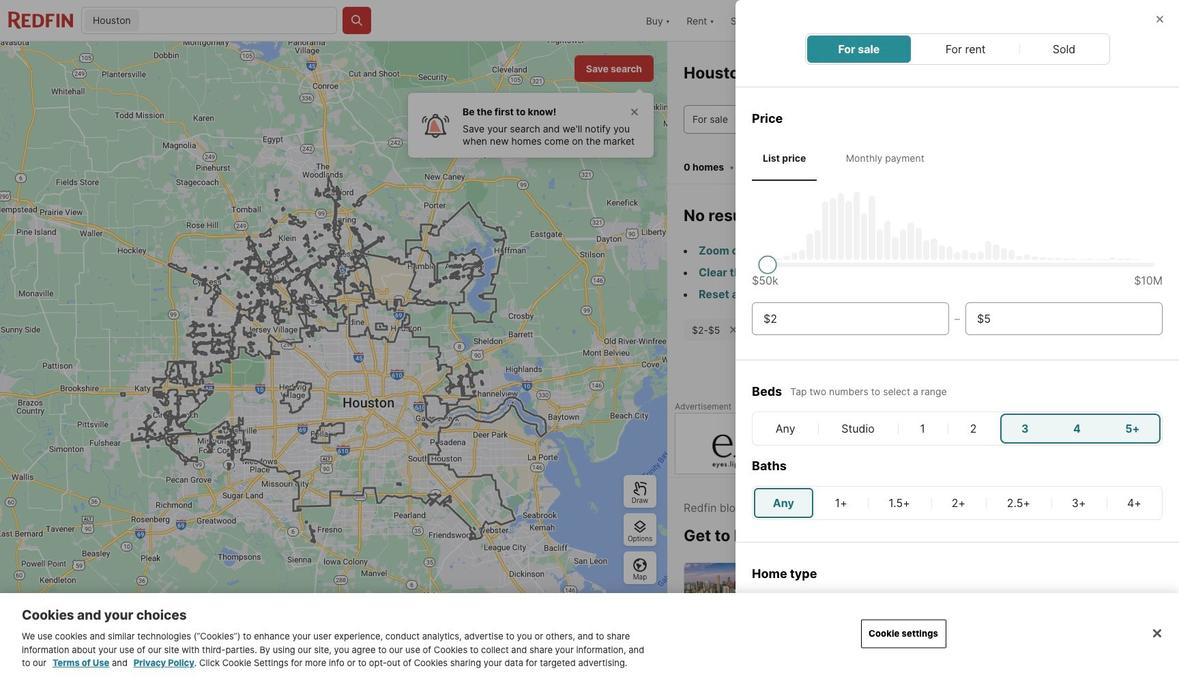 Task type: locate. For each thing, give the bounding box(es) containing it.
17 popular houston neighborhoods: where to live in houston in 2024 image
[[685, 563, 750, 619]]

3 option from the left
[[963, 594, 1058, 666]]

number of bedrooms row
[[752, 411, 1163, 445]]

minimum price slider
[[759, 256, 777, 273]]

cell
[[754, 413, 817, 443], [820, 413, 897, 443], [900, 413, 947, 443], [950, 413, 998, 443], [1001, 413, 1052, 443], [1052, 413, 1104, 443], [1104, 413, 1161, 443], [754, 488, 813, 518], [816, 488, 867, 518], [870, 488, 930, 518], [933, 488, 985, 518], [988, 488, 1050, 518], [1053, 488, 1106, 518], [1108, 488, 1161, 518]]

list box
[[752, 594, 1163, 677]]

number of bathrooms row
[[752, 486, 1163, 520]]

dialog
[[736, 0, 1180, 677]]

4 option from the left
[[1069, 594, 1163, 666]]

ad element
[[675, 413, 1172, 475]]

map region
[[0, 42, 668, 677]]

Enter max text field
[[978, 310, 1152, 327]]

For rent radio
[[946, 41, 987, 57]]

menu bar
[[805, 33, 1110, 65]]

option
[[752, 594, 847, 666], [858, 594, 952, 666], [963, 594, 1058, 666], [1069, 594, 1163, 666]]

tab list
[[752, 139, 1163, 181]]

None search field
[[142, 8, 337, 35]]

free museums in houston: exploring the city's rich cultural scene without spending a dime image
[[930, 626, 995, 677]]

2 option from the left
[[858, 594, 952, 666]]



Task type: vqa. For each thing, say whether or not it's contained in the screenshot.
OPTION
yes



Task type: describe. For each thing, give the bounding box(es) containing it.
1 option from the left
[[752, 594, 847, 666]]

8 reasons to move to houston and why you'll love living here image
[[930, 563, 995, 619]]

google image
[[3, 659, 48, 677]]

For sale radio
[[839, 41, 880, 57]]

cookies and your choices alert dialog
[[0, 593, 1180, 677]]

submit search image
[[350, 14, 364, 27]]

Enter min text field
[[764, 310, 938, 327]]

Sold radio
[[1053, 41, 1077, 57]]



